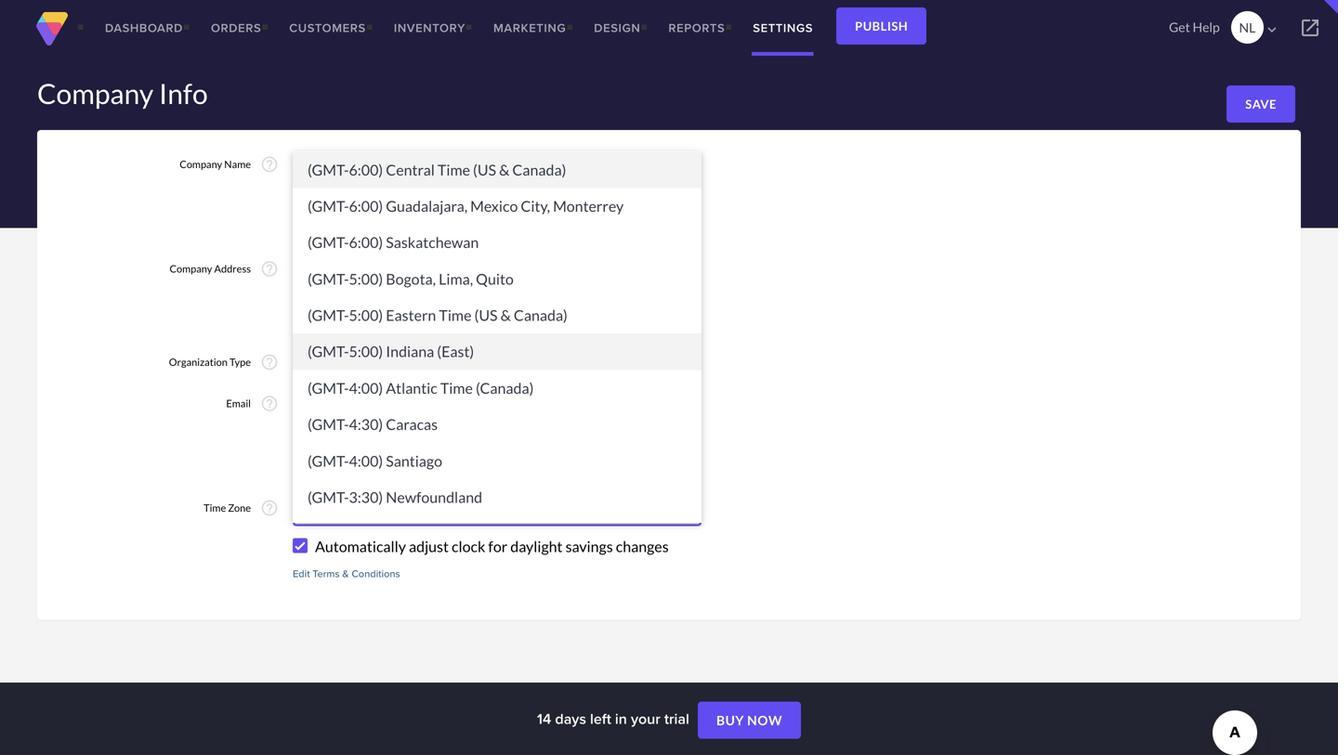 Task type: describe. For each thing, give the bounding box(es) containing it.
company for company name help_outline
[[180, 158, 222, 171]]

now
[[747, 713, 783, 729]]

terms
[[313, 567, 340, 581]]

6:00) for (gmt-6:00) central america
[[349, 124, 383, 142]]

buy
[[717, 713, 744, 729]]

get help
[[1169, 19, 1220, 35]]

help
[[1193, 19, 1220, 35]]

nl 
[[1239, 20, 1281, 38]]

savings
[[566, 538, 613, 556]]

(us for eastern
[[475, 306, 498, 324]]

(gmt- for (gmt-4:00) atlantic time (canada)
[[308, 379, 349, 397]]

for
[[488, 538, 508, 556]]

(gmt-6:00) central time (us & canada)
[[308, 161, 566, 179]]

3:30)
[[349, 488, 383, 507]]

4:00) for santiago
[[349, 452, 383, 470]]

4:30)
[[349, 416, 383, 434]]

& for (gmt-5:00) eastern time (us & canada)
[[501, 306, 511, 324]]

nl
[[1239, 20, 1256, 35]]

(gmt- for (gmt-5:00) indiana (east)
[[308, 343, 349, 361]]

brasilla
[[386, 525, 434, 543]]

save link
[[1227, 86, 1296, 123]]

info
[[159, 77, 208, 110]]

(gmt- for (gmt-6:00) central time (us & canada)
[[308, 161, 349, 179]]

company for company info
[[37, 77, 154, 110]]

conditions
[[352, 567, 400, 581]]

 link
[[1283, 0, 1338, 56]]

automatically
[[315, 538, 406, 556]]

edit
[[293, 567, 310, 581]]

time for eastern
[[439, 306, 472, 324]]

get
[[1169, 19, 1190, 35]]

canada) for (gmt-6:00) central time (us & canada)
[[513, 161, 566, 179]]

4:00) for atlantic
[[349, 379, 383, 397]]

more for help_outline
[[293, 467, 316, 481]]

save
[[1246, 97, 1277, 112]]

daylight
[[511, 538, 563, 556]]

more link for name
[[293, 227, 316, 242]]

(gmt- for (gmt-5:00) bogota, lima, quito
[[308, 270, 349, 288]]

inventory
[[394, 19, 466, 37]]

6:00) for (gmt-6:00) saskatchewan
[[349, 233, 383, 252]]

changes
[[616, 538, 669, 556]]

saskatchewan
[[386, 233, 479, 252]]

(gmt-6:00) saskatchewan
[[308, 233, 479, 252]]

organization type help_outline
[[169, 353, 279, 372]]

help_outline for organization type help_outline
[[260, 353, 279, 372]]

central for america
[[386, 124, 435, 142]]

more link for help_outline
[[293, 467, 316, 481]]

(gmt-5:00) eastern time (us & canada)
[[308, 306, 568, 324]]

mexico
[[470, 197, 518, 215]]

indiana
[[386, 343, 434, 361]]

5:00) for indiana
[[349, 343, 383, 361]]

marketing
[[494, 19, 566, 37]]

company address help_outline
[[170, 260, 279, 278]]

email
[[226, 397, 251, 410]]

(gmt-4:00) santiago
[[308, 452, 442, 470]]

days
[[555, 708, 586, 730]]

help_outline for company address help_outline
[[260, 260, 279, 278]]

(gmt- for (gmt-6:00) guadalajara, mexico city, monterrey
[[308, 197, 349, 215]]

atlantic
[[386, 379, 438, 397]]

design
[[594, 19, 641, 37]]

newfoundland
[[386, 488, 482, 507]]

dashboard
[[105, 19, 183, 37]]

2  from the top
[[673, 503, 692, 522]]

company info
[[37, 77, 208, 110]]

santiago
[[386, 452, 442, 470]]

orders
[[211, 19, 261, 37]]

settings
[[753, 19, 813, 37]]

your
[[631, 708, 661, 730]]

help_outline for company name help_outline
[[260, 155, 279, 174]]

& for (gmt-6:00) central time (us & canada)
[[499, 161, 510, 179]]

(canada)
[[476, 379, 534, 397]]



Task type: locate. For each thing, give the bounding box(es) containing it.
(gmt-5:00) indiana (east)
[[308, 343, 474, 361]]

time up (east)
[[439, 306, 472, 324]]

0 vertical spatial 5:00)
[[349, 270, 383, 288]]

4:00)
[[349, 379, 383, 397], [349, 452, 383, 470]]

time
[[438, 161, 470, 179], [439, 306, 472, 324], [440, 379, 473, 397], [204, 502, 226, 514]]

14
[[537, 708, 551, 730]]

3:00)
[[349, 525, 383, 543]]

(gmt-3:30) newfoundland
[[308, 488, 482, 507]]

5:00)
[[349, 270, 383, 288], [349, 306, 383, 324], [349, 343, 383, 361]]

central up the (gmt-6:00) central time (us & canada) in the left of the page
[[386, 124, 435, 142]]

help_outline
[[260, 155, 279, 174], [260, 260, 279, 278], [260, 353, 279, 372], [260, 395, 279, 413], [260, 499, 279, 518]]

time down america
[[438, 161, 470, 179]]

(gmt-4:00) atlantic time (canada)
[[308, 379, 534, 397]]

2 vertical spatial company
[[170, 263, 212, 275]]

1 vertical spatial central
[[386, 161, 435, 179]]

0 vertical spatial (us
[[473, 161, 496, 179]]

9 (gmt- from the top
[[308, 416, 349, 434]]

company
[[37, 77, 154, 110], [180, 158, 222, 171], [170, 263, 212, 275]]

publish
[[855, 19, 908, 33]]

(us down quito
[[475, 306, 498, 324]]

1 more from the top
[[293, 227, 316, 242]]

reports
[[669, 19, 725, 37]]

zone
[[228, 502, 251, 514]]

0 vertical spatial central
[[386, 124, 435, 142]]

2 vertical spatial 5:00)
[[349, 343, 383, 361]]

0 vertical spatial more
[[293, 227, 316, 242]]

time inside the time zone help_outline
[[204, 502, 226, 514]]

time for central
[[438, 161, 470, 179]]

america
[[438, 124, 492, 142]]

in
[[615, 708, 627, 730]]

(east)
[[437, 343, 474, 361]]

3 5:00) from the top
[[349, 343, 383, 361]]

5:00) left "bogota,"
[[349, 270, 383, 288]]

6:00) down the (gmt-6:00) central america
[[349, 161, 383, 179]]

1 vertical spatial 5:00)
[[349, 306, 383, 324]]

canada) for (gmt-5:00) eastern time (us & canada)
[[514, 306, 568, 324]]

2 more from the top
[[293, 467, 316, 481]]

help_outline right the email
[[260, 395, 279, 413]]

central down the (gmt-6:00) central america
[[386, 161, 435, 179]]


[[1299, 17, 1322, 39]]


[[1264, 22, 1281, 38]]

2 (gmt- from the top
[[308, 161, 349, 179]]

email help_outline
[[226, 395, 279, 413]]

(us up mexico at the left of the page
[[473, 161, 496, 179]]

customers
[[289, 19, 366, 37]]

&
[[499, 161, 510, 179], [501, 306, 511, 324], [342, 567, 349, 581]]

1 vertical spatial 
[[673, 503, 692, 522]]

1 vertical spatial company
[[180, 158, 222, 171]]

(gmt- for (gmt-6:00) saskatchewan
[[308, 233, 349, 252]]

& down quito
[[501, 306, 511, 324]]

help_outline right 'name'
[[260, 155, 279, 174]]

type
[[230, 356, 251, 369]]

(gmt-5:00) bogota, lima, quito
[[308, 270, 514, 288]]

more
[[293, 227, 316, 242], [293, 467, 316, 481]]

time left zone
[[204, 502, 226, 514]]

6:00) up (gmt-5:00) bogota, lima, quito
[[349, 233, 383, 252]]

6:00) for (gmt-6:00) central time (us & canada)
[[349, 161, 383, 179]]

bogota,
[[386, 270, 436, 288]]

1 vertical spatial (us
[[475, 306, 498, 324]]

canada)
[[513, 161, 566, 179], [514, 306, 568, 324]]

more link
[[293, 227, 316, 242], [293, 467, 316, 481]]

company down dashboard
[[37, 77, 154, 110]]

4 (gmt- from the top
[[308, 233, 349, 252]]

4 help_outline from the top
[[260, 395, 279, 413]]

quito
[[476, 270, 514, 288]]

(gmt- for (gmt-5:00) eastern time (us & canada)
[[308, 306, 349, 324]]

central for time
[[386, 161, 435, 179]]

(us
[[473, 161, 496, 179], [475, 306, 498, 324]]

0 vertical spatial canada)
[[513, 161, 566, 179]]

central
[[386, 124, 435, 142], [386, 161, 435, 179]]

1 vertical spatial more link
[[293, 467, 316, 481]]

11 (gmt- from the top
[[308, 488, 349, 507]]

6:00) for (gmt-6:00) guadalajara, mexico city, monterrey
[[349, 197, 383, 215]]

dashboard link
[[91, 0, 197, 56]]

0 vertical spatial 
[[673, 357, 692, 376]]

left
[[590, 708, 611, 730]]

2 more link from the top
[[293, 467, 316, 481]]

1 (gmt- from the top
[[308, 124, 349, 142]]

company left address
[[170, 263, 212, 275]]

automatically adjust clock for daylight savings changes
[[315, 538, 669, 556]]

6:00) up (gmt-6:00) saskatchewan
[[349, 197, 383, 215]]

publish button
[[837, 7, 927, 45]]

name
[[224, 158, 251, 171]]

5 help_outline from the top
[[260, 499, 279, 518]]

(gmt-4:30) caracas
[[308, 416, 438, 434]]

help_outline for time zone help_outline
[[260, 499, 279, 518]]

(gmt- for (gmt-6:00) central america
[[308, 124, 349, 142]]

more for name
[[293, 227, 316, 242]]

adjust
[[409, 538, 449, 556]]

time for atlantic
[[440, 379, 473, 397]]

4:00) down 4:30)
[[349, 452, 383, 470]]

eastern
[[386, 306, 436, 324]]

6:00) up the (gmt-6:00) central time (us & canada) in the left of the page
[[349, 124, 383, 142]]

6:00)
[[349, 124, 383, 142], [349, 161, 383, 179], [349, 197, 383, 215], [349, 233, 383, 252]]

1 vertical spatial canada)
[[514, 306, 568, 324]]

clock
[[452, 538, 486, 556]]

12 (gmt- from the top
[[308, 525, 349, 543]]

edit terms & conditions link
[[293, 567, 400, 581]]

(gmt- for (gmt-4:30) caracas
[[308, 416, 349, 434]]

3 6:00) from the top
[[349, 197, 383, 215]]

5:00) for eastern
[[349, 306, 383, 324]]

(gmt-6:00) guadalajara, mexico city, monterrey
[[308, 197, 624, 215]]

1 6:00) from the top
[[349, 124, 383, 142]]

5 (gmt- from the top
[[308, 270, 349, 288]]

company for company address help_outline
[[170, 263, 212, 275]]

(gmt- for (gmt-4:00) santiago
[[308, 452, 349, 470]]

address
[[214, 263, 251, 275]]

2 vertical spatial &
[[342, 567, 349, 581]]

(gmt-3:00) brasilla
[[308, 525, 434, 543]]

buy now link
[[698, 702, 801, 740]]

5:00) up (gmt-5:00) indiana (east)
[[349, 306, 383, 324]]

organization
[[169, 356, 228, 369]]

5:00) left indiana
[[349, 343, 383, 361]]

1 4:00) from the top
[[349, 379, 383, 397]]

company inside company name help_outline
[[180, 158, 222, 171]]

(gmt-
[[308, 124, 349, 142], [308, 161, 349, 179], [308, 197, 349, 215], [308, 233, 349, 252], [308, 270, 349, 288], [308, 306, 349, 324], [308, 343, 349, 361], [308, 379, 349, 397], [308, 416, 349, 434], [308, 452, 349, 470], [308, 488, 349, 507], [308, 525, 349, 543]]

caracas
[[386, 416, 438, 434]]

2 help_outline from the top
[[260, 260, 279, 278]]

8 (gmt- from the top
[[308, 379, 349, 397]]

edit terms & conditions
[[293, 567, 400, 581]]

1 help_outline from the top
[[260, 155, 279, 174]]


[[673, 357, 692, 376], [673, 503, 692, 522]]

1 vertical spatial &
[[501, 306, 511, 324]]

1 central from the top
[[386, 124, 435, 142]]

& right terms
[[342, 567, 349, 581]]

canada) up (canada)
[[514, 306, 568, 324]]

guadalajara,
[[386, 197, 468, 215]]

lima,
[[439, 270, 473, 288]]

1  from the top
[[673, 357, 692, 376]]

1 more link from the top
[[293, 227, 316, 242]]

monterrey
[[553, 197, 624, 215]]

2 6:00) from the top
[[349, 161, 383, 179]]

(gmt-6:00) central america
[[308, 124, 492, 142]]

(us for central
[[473, 161, 496, 179]]

0 vertical spatial company
[[37, 77, 154, 110]]

4:00) up 4:30)
[[349, 379, 383, 397]]

time down (east)
[[440, 379, 473, 397]]

2 central from the top
[[386, 161, 435, 179]]

7 (gmt- from the top
[[308, 343, 349, 361]]

trial
[[664, 708, 690, 730]]

1 5:00) from the top
[[349, 270, 383, 288]]

company left 'name'
[[180, 158, 222, 171]]

company name help_outline
[[180, 155, 279, 174]]

3 help_outline from the top
[[260, 353, 279, 372]]

(gmt- for (gmt-3:30) newfoundland
[[308, 488, 349, 507]]

3 (gmt- from the top
[[308, 197, 349, 215]]

10 (gmt- from the top
[[308, 452, 349, 470]]

0 vertical spatial &
[[499, 161, 510, 179]]

help_outline right address
[[260, 260, 279, 278]]

1 vertical spatial 4:00)
[[349, 452, 383, 470]]

14 days left in your trial
[[537, 708, 693, 730]]

5:00) for bogota,
[[349, 270, 383, 288]]

2 5:00) from the top
[[349, 306, 383, 324]]

& up mexico at the left of the page
[[499, 161, 510, 179]]

4 6:00) from the top
[[349, 233, 383, 252]]

1 vertical spatial more
[[293, 467, 316, 481]]

canada) up city, at the left
[[513, 161, 566, 179]]

6 (gmt- from the top
[[308, 306, 349, 324]]

help_outline right type
[[260, 353, 279, 372]]

(gmt- for (gmt-3:00) brasilla
[[308, 525, 349, 543]]

buy now
[[717, 713, 783, 729]]

company inside company address help_outline
[[170, 263, 212, 275]]

0 vertical spatial more link
[[293, 227, 316, 242]]

time zone help_outline
[[204, 499, 279, 518]]

2 4:00) from the top
[[349, 452, 383, 470]]

0 vertical spatial 4:00)
[[349, 379, 383, 397]]

city,
[[521, 197, 550, 215]]

help_outline right zone
[[260, 499, 279, 518]]



Task type: vqa. For each thing, say whether or not it's contained in the screenshot.
Name More
yes



